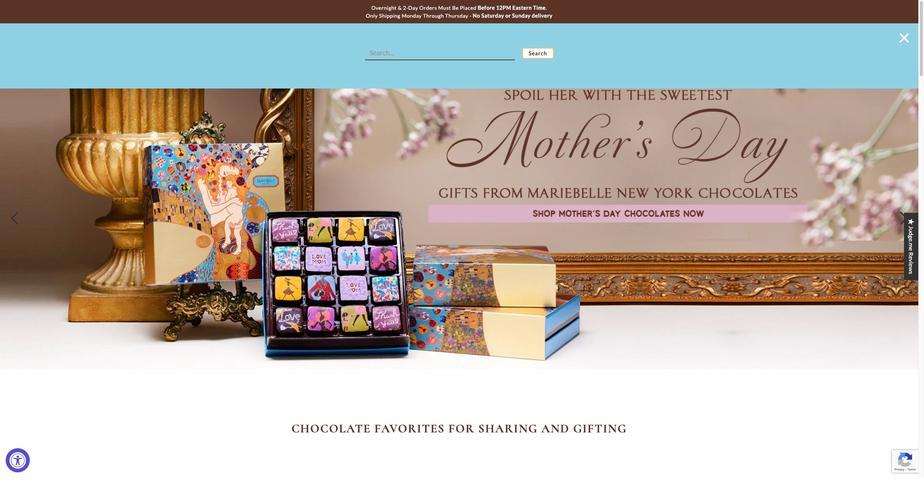 Task type: locate. For each thing, give the bounding box(es) containing it.
Search… search field
[[365, 46, 515, 60]]

accessibility widget, click to open image
[[9, 452, 26, 469]]

banner
[[0, 23, 919, 89]]

none submit inside the search form search field
[[522, 48, 554, 59]]

close icon image
[[900, 33, 909, 43]]

None submit
[[522, 48, 554, 59]]

carousel region
[[0, 69, 919, 369]]

search dialog
[[0, 23, 919, 89]]

next slide image
[[896, 211, 911, 226]]



Task type: describe. For each thing, give the bounding box(es) containing it.
spoil her with the sweetest mother's day gifts from mariebelle new york chocolates image
[[0, 69, 919, 369]]

Search Form search field
[[365, 46, 554, 60]]

home slider container element
[[0, 69, 919, 369]]

previous slide image
[[8, 211, 23, 226]]

announcement bar element
[[0, 0, 919, 23]]



Task type: vqa. For each thing, say whether or not it's contained in the screenshot.
chocolate covered orange peel box image
no



